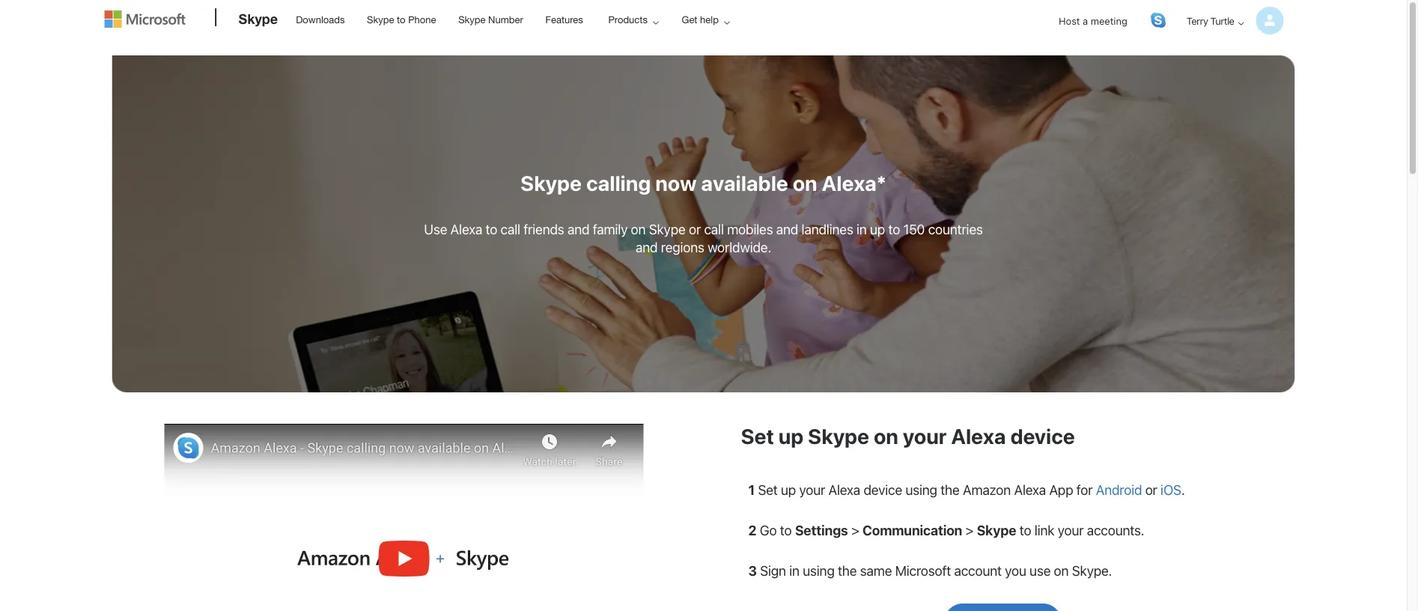 Task type: locate. For each thing, give the bounding box(es) containing it.
0 horizontal spatial >
[[852, 522, 860, 538]]

alexa inside use alexa to call friends and family on skype or call mobiles and landlines in up to 150 countries and regions worldwide.
[[451, 221, 482, 237]]

0 horizontal spatial your
[[800, 482, 826, 498]]

the left the same at the bottom right of page
[[838, 562, 857, 579]]

0 vertical spatial set
[[741, 424, 774, 449]]

android
[[1096, 482, 1142, 498]]

downloads link
[[289, 1, 352, 37]]

up inside use alexa to call friends and family on skype or call mobiles and landlines in up to 150 countries and regions worldwide.
[[870, 221, 885, 237]]

1 horizontal spatial and
[[636, 239, 658, 255]]

your up 1 set up your alexa device using the amazon alexa app for android or ios . on the bottom right of page
[[903, 424, 947, 449]]

1 vertical spatial device
[[864, 482, 903, 498]]

1 horizontal spatial the
[[941, 482, 960, 498]]

features link
[[539, 1, 590, 37]]

arrow down image
[[1232, 14, 1250, 32]]

>
[[852, 522, 860, 538], [966, 522, 974, 538]]

2 vertical spatial up
[[781, 482, 796, 498]]

call up worldwide.
[[704, 221, 724, 237]]

skype number
[[458, 13, 523, 25]]

ios
[[1161, 482, 1182, 498]]

products
[[608, 13, 648, 25]]

1 vertical spatial your
[[800, 482, 826, 498]]

1 vertical spatial up
[[779, 424, 804, 449]]

your right link
[[1058, 522, 1084, 538]]

features
[[546, 13, 583, 25]]

device
[[1011, 424, 1075, 449], [864, 482, 903, 498]]

on
[[793, 171, 818, 195], [631, 221, 646, 237], [874, 424, 899, 449], [1054, 562, 1069, 579]]

1 horizontal spatial >
[[966, 522, 974, 538]]

regions
[[661, 239, 705, 255]]

or
[[689, 221, 701, 237], [1146, 482, 1158, 498]]

get help button
[[669, 1, 742, 38]]

android link
[[1096, 482, 1142, 498]]

0 vertical spatial or
[[689, 221, 701, 237]]

skype number link
[[452, 1, 530, 37]]

set up skype on your alexa device
[[741, 424, 1075, 449]]

> right the settings
[[852, 522, 860, 538]]

and
[[568, 221, 590, 237], [777, 221, 799, 237], [636, 239, 658, 255]]

and left regions
[[636, 239, 658, 255]]

using up communication
[[906, 482, 938, 498]]

0 vertical spatial the
[[941, 482, 960, 498]]

0 vertical spatial your
[[903, 424, 947, 449]]

number
[[488, 13, 523, 25]]

1 call from the left
[[501, 221, 520, 237]]

to right "go"
[[780, 522, 792, 538]]

alexa up amazon
[[951, 424, 1006, 449]]

in right sign
[[790, 562, 800, 579]]

1 horizontal spatial in
[[857, 221, 867, 237]]

landlines
[[802, 221, 854, 237]]

alexa right use
[[451, 221, 482, 237]]

skype to phone link
[[360, 1, 443, 37]]

and right mobiles
[[777, 221, 799, 237]]

host
[[1059, 15, 1080, 26]]

set up 1
[[741, 424, 774, 449]]

to left phone on the top left of the page
[[397, 13, 406, 25]]

set right 1
[[758, 482, 778, 498]]

0 horizontal spatial in
[[790, 562, 800, 579]]

menu bar
[[104, 1, 1303, 79]]

avatar image
[[1256, 7, 1284, 34]]

1 horizontal spatial or
[[1146, 482, 1158, 498]]

1 horizontal spatial device
[[1011, 424, 1075, 449]]

the
[[941, 482, 960, 498], [838, 562, 857, 579]]

0 horizontal spatial device
[[864, 482, 903, 498]]

skype
[[239, 10, 278, 27], [367, 13, 394, 25], [458, 13, 486, 25], [521, 171, 582, 195], [649, 221, 686, 237], [808, 424, 870, 449], [977, 522, 1017, 538]]

ios link
[[1161, 482, 1182, 498]]

alexa left app
[[1014, 482, 1046, 498]]

0 horizontal spatial and
[[568, 221, 590, 237]]

device up communication
[[864, 482, 903, 498]]

terry
[[1187, 15, 1209, 26]]

phone
[[408, 13, 436, 25]]

device up app
[[1011, 424, 1075, 449]]

or up regions
[[689, 221, 701, 237]]

alexa
[[451, 221, 482, 237], [951, 424, 1006, 449], [829, 482, 861, 498], [1014, 482, 1046, 498]]

0 horizontal spatial using
[[803, 562, 835, 579]]

1 horizontal spatial your
[[903, 424, 947, 449]]

using
[[906, 482, 938, 498], [803, 562, 835, 579]]

in
[[857, 221, 867, 237], [790, 562, 800, 579]]

use
[[424, 221, 447, 237]]

2 horizontal spatial and
[[777, 221, 799, 237]]

0 vertical spatial in
[[857, 221, 867, 237]]

call
[[501, 221, 520, 237], [704, 221, 724, 237]]

microsoft
[[896, 562, 951, 579]]

turtle
[[1211, 15, 1235, 26]]

0 vertical spatial up
[[870, 221, 885, 237]]

same
[[860, 562, 892, 579]]

to
[[397, 13, 406, 25], [486, 221, 497, 237], [889, 221, 900, 237], [780, 522, 792, 538], [1020, 522, 1032, 538]]

you
[[1005, 562, 1027, 579]]

0 horizontal spatial call
[[501, 221, 520, 237]]

the left amazon
[[941, 482, 960, 498]]

your up the settings
[[800, 482, 826, 498]]

0 vertical spatial device
[[1011, 424, 1075, 449]]

a
[[1083, 15, 1088, 26]]

or left "ios" 'link'
[[1146, 482, 1158, 498]]

> down 1 set up your alexa device using the amazon alexa app for android or ios . on the bottom right of page
[[966, 522, 974, 538]]

3
[[749, 562, 757, 579]]

0 horizontal spatial the
[[838, 562, 857, 579]]

go
[[760, 522, 777, 538]]

in right "landlines"
[[857, 221, 867, 237]]

up
[[870, 221, 885, 237], [779, 424, 804, 449], [781, 482, 796, 498]]

call left friends
[[501, 221, 520, 237]]

0 horizontal spatial or
[[689, 221, 701, 237]]

host a meeting
[[1059, 15, 1128, 26]]

using down the settings
[[803, 562, 835, 579]]

skype to phone
[[367, 13, 436, 25]]

your
[[903, 424, 947, 449], [800, 482, 826, 498], [1058, 522, 1084, 538]]

main content
[[0, 48, 1407, 611]]

1 vertical spatial using
[[803, 562, 835, 579]]

alexa up the settings
[[829, 482, 861, 498]]

1 horizontal spatial using
[[906, 482, 938, 498]]

set
[[741, 424, 774, 449], [758, 482, 778, 498]]

terry turtle link
[[1175, 1, 1284, 40]]

3 sign in using the same microsoft account you use on skype.
[[749, 562, 1112, 579]]

1 horizontal spatial call
[[704, 221, 724, 237]]

meeting
[[1091, 15, 1128, 26]]

and left family
[[568, 221, 590, 237]]

friends
[[524, 221, 564, 237]]

help
[[700, 13, 719, 25]]

2 horizontal spatial your
[[1058, 522, 1084, 538]]

for
[[1077, 482, 1093, 498]]

1 vertical spatial in
[[790, 562, 800, 579]]



Task type: vqa. For each thing, say whether or not it's contained in the screenshot.
at
no



Task type: describe. For each thing, give the bounding box(es) containing it.
calling
[[586, 171, 651, 195]]

1 vertical spatial or
[[1146, 482, 1158, 498]]

 link
[[1151, 13, 1166, 28]]

communication
[[863, 522, 963, 538]]

downloads
[[296, 13, 345, 25]]

link
[[1035, 522, 1055, 538]]

in inside use alexa to call friends and family on skype or call mobiles and landlines in up to 150 countries and regions worldwide.
[[857, 221, 867, 237]]

or inside use alexa to call friends and family on skype or call mobiles and landlines in up to 150 countries and regions worldwide.
[[689, 221, 701, 237]]

app
[[1050, 482, 1074, 498]]

2
[[749, 522, 757, 538]]

2 vertical spatial your
[[1058, 522, 1084, 538]]

host a meeting link
[[1047, 1, 1140, 40]]

main content containing skype calling now available on alexa*
[[0, 48, 1407, 611]]

sign
[[760, 562, 786, 579]]

1 > from the left
[[852, 522, 860, 538]]

.
[[1182, 482, 1185, 498]]

2 call from the left
[[704, 221, 724, 237]]

alexa*
[[822, 171, 887, 195]]

use
[[1030, 562, 1051, 579]]

menu bar containing host a meeting
[[104, 1, 1303, 79]]

use alexa to call friends and family on skype or call mobiles and landlines in up to 150 countries and regions worldwide.
[[424, 221, 983, 255]]

family
[[593, 221, 628, 237]]

now
[[656, 171, 697, 195]]

get help
[[682, 13, 719, 25]]

worldwide.
[[708, 239, 771, 255]]

products button
[[596, 1, 671, 38]]

1 vertical spatial set
[[758, 482, 778, 498]]

1
[[749, 482, 755, 498]]

get
[[682, 13, 698, 25]]

skype.
[[1072, 562, 1112, 579]]

amazon
[[963, 482, 1011, 498]]

countries
[[928, 221, 983, 237]]

mobiles
[[727, 221, 773, 237]]

available
[[701, 171, 789, 195]]

to left link
[[1020, 522, 1032, 538]]

to left friends
[[486, 221, 497, 237]]

1 set up your alexa device using the amazon alexa app for android or ios .
[[749, 482, 1185, 498]]

on inside use alexa to call friends and family on skype or call mobiles and landlines in up to 150 countries and regions worldwide.
[[631, 221, 646, 237]]

to left 150
[[889, 221, 900, 237]]

skype calling now available on alexa*
[[521, 171, 887, 195]]

account
[[955, 562, 1002, 579]]

2 > from the left
[[966, 522, 974, 538]]

accounts.
[[1087, 522, 1145, 538]]

0 vertical spatial using
[[906, 482, 938, 498]]

150
[[904, 221, 925, 237]]

skype inside use alexa to call friends and family on skype or call mobiles and landlines in up to 150 countries and regions worldwide.
[[649, 221, 686, 237]]

skype link
[[231, 1, 286, 41]]

settings
[[795, 522, 848, 538]]

terry turtle
[[1187, 15, 1235, 26]]

skype inside 'link'
[[367, 13, 394, 25]]

to inside 'link'
[[397, 13, 406, 25]]

2 go to settings > communication > skype to link your accounts.
[[749, 522, 1145, 538]]

microsoft image
[[104, 10, 185, 28]]

1 vertical spatial the
[[838, 562, 857, 579]]



